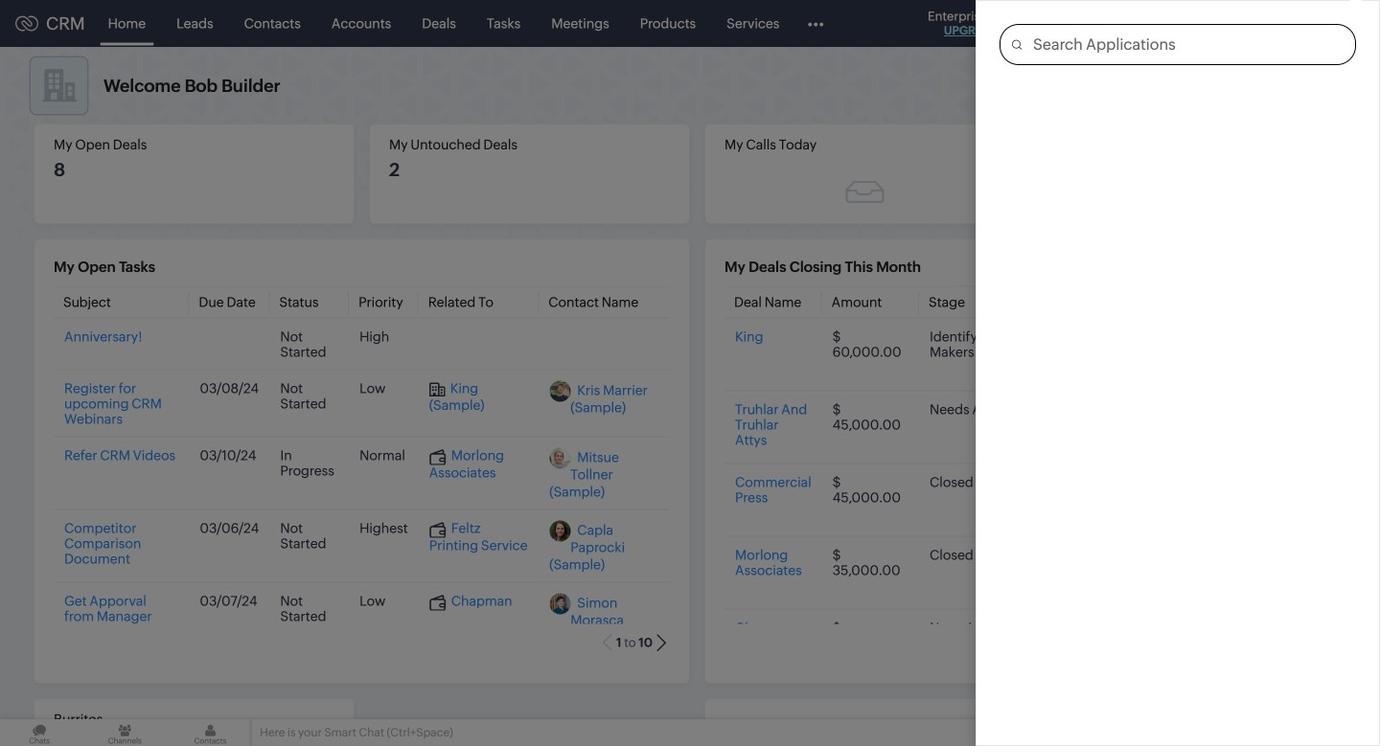 Task type: vqa. For each thing, say whether or not it's contained in the screenshot.
Profile element
yes



Task type: locate. For each thing, give the bounding box(es) containing it.
signals image
[[1141, 15, 1154, 32]]

profile image
[[1294, 8, 1325, 39]]

calendar image
[[1177, 16, 1194, 31]]

channels image
[[86, 720, 164, 747]]

contacts image
[[171, 720, 250, 747]]

Search Applications text field
[[1022, 25, 1356, 64]]



Task type: describe. For each thing, give the bounding box(es) containing it.
signals element
[[1129, 0, 1166, 47]]

chats image
[[0, 720, 79, 747]]

profile element
[[1283, 0, 1337, 47]]

logo image
[[15, 16, 38, 31]]



